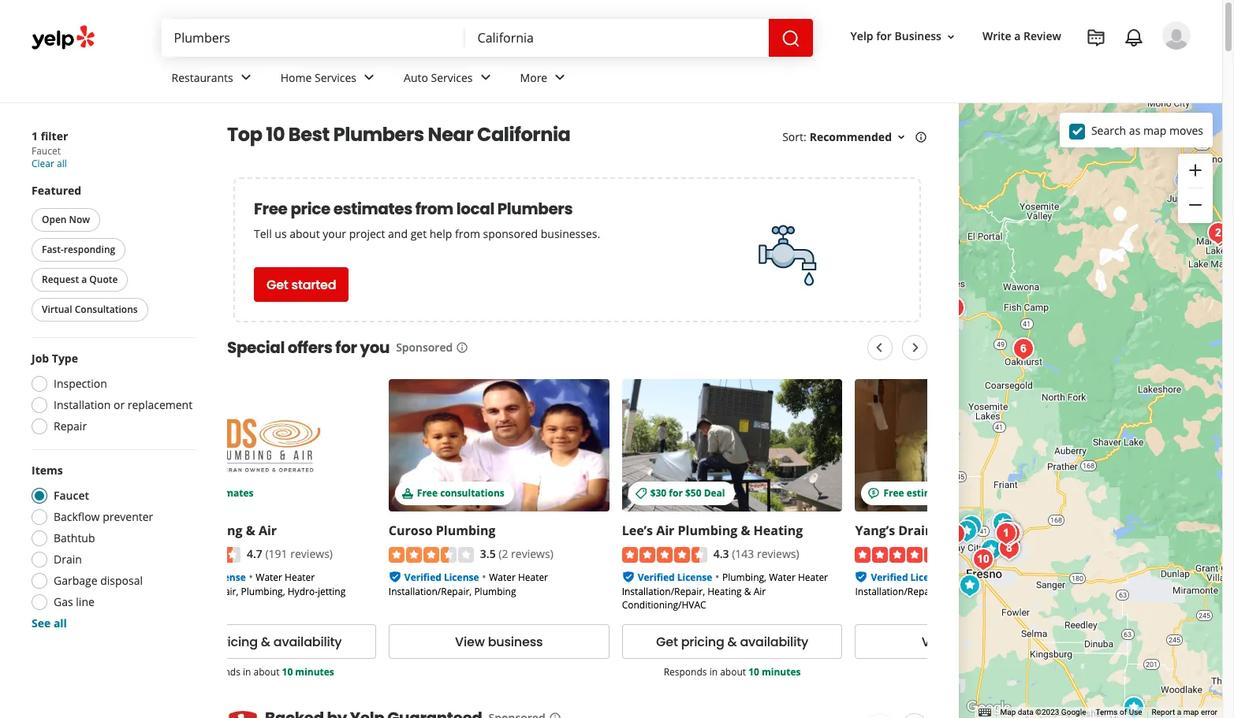 Task type: describe. For each thing, give the bounding box(es) containing it.
& inside "plumbing, water heater installation/repair, heating & air conditioning/hvac"
[[745, 586, 752, 599]]

free inside free price estimates from local plumbers tell us about your project and get help from sponsored businesses.
[[254, 198, 288, 220]]

help
[[430, 226, 452, 241]]

2 free estimates from the left
[[884, 487, 954, 500]]

deal
[[704, 487, 726, 500]]

heater for curoso plumbing
[[518, 572, 548, 585]]

nelson plumbing image
[[991, 518, 1023, 550]]

report a map error
[[1153, 709, 1218, 717]]

license for lee's air plumbing & heating
[[678, 572, 713, 585]]

all inside 1 filter faucet clear all
[[57, 157, 67, 170]]

franco's plumbing heating and a/c image
[[955, 571, 986, 602]]

get for lee's air plumbing & heating
[[657, 634, 678, 652]]

estimates inside free price estimates from local plumbers tell us about your project and get help from sponsored businesses.
[[334, 198, 413, 220]]

get pricing & availability button for air
[[155, 625, 376, 660]]

1 verified license from the left
[[171, 572, 246, 585]]

get started
[[267, 276, 336, 294]]

get pricing & availability for &
[[657, 634, 809, 652]]

reviews) for pds plumbing & air
[[291, 547, 333, 562]]

heater inside "plumbing, water heater installation/repair, heating & air conditioning/hvac"
[[799, 572, 829, 585]]

sponsored
[[396, 340, 453, 355]]

home services link
[[268, 57, 391, 103]]

you
[[360, 337, 390, 359]]

job
[[32, 351, 49, 366]]

see all button
[[32, 616, 67, 631]]

heater for yang's drain and plumbing
[[985, 572, 1015, 585]]

water inside "plumbing, water heater installation/repair, heating & air conditioning/hvac"
[[769, 572, 796, 585]]

get
[[411, 226, 427, 241]]

quote
[[89, 273, 118, 286]]

view for drain
[[922, 634, 952, 652]]

top
[[227, 122, 262, 148]]

error
[[1202, 709, 1218, 717]]

(2
[[499, 547, 509, 562]]

plumbing, water heater installation/repair, heating & air conditioning/hvac
[[622, 572, 829, 613]]

started
[[292, 276, 336, 294]]

plumbing, inside the water heater installation/repair, plumbing, hydro-jetting
[[241, 586, 285, 599]]

terms of use
[[1096, 709, 1143, 717]]

business for yang's drain and plumbing
[[955, 634, 1010, 652]]

line
[[76, 595, 95, 610]]

tell
[[254, 226, 272, 241]]

lee's
[[622, 522, 653, 540]]

responds for plumbing
[[197, 666, 241, 680]]

job type
[[32, 351, 78, 366]]

replacement
[[128, 398, 193, 413]]

responds in about 10 minutes for &
[[664, 666, 801, 680]]

16 verified v2 image for curoso plumbing
[[389, 571, 402, 584]]

zoom in image
[[1187, 161, 1206, 180]]

user actions element
[[839, 20, 1214, 117]]

gas
[[54, 595, 73, 610]]

1 vertical spatial from
[[455, 226, 480, 241]]

see
[[32, 616, 51, 631]]

5 star rating image
[[856, 548, 941, 564]]

get pricing & availability for air
[[190, 634, 342, 652]]

3.5 (2 reviews)
[[480, 547, 554, 562]]

minutes for lee's air plumbing & heating
[[762, 666, 801, 680]]

installation/repair, inside "plumbing, water heater installation/repair, heating & air conditioning/hvac"
[[622, 586, 706, 599]]

verified license for yang's drain and plumbing
[[872, 572, 946, 585]]

garbage disposal
[[54, 574, 143, 589]]

restaurants link
[[159, 57, 268, 103]]

snake 'n' laterals image
[[997, 518, 1028, 550]]

california
[[477, 122, 571, 148]]

responds for air
[[664, 666, 707, 680]]

about for lee's air plumbing & heating
[[721, 666, 747, 680]]

business for curoso plumbing
[[488, 634, 543, 652]]

2 horizontal spatial estimates
[[907, 487, 954, 500]]

conditioning/hvac
[[622, 599, 707, 613]]

0 horizontal spatial air
[[259, 522, 277, 540]]

inspection
[[54, 376, 107, 391]]

higerd plumbing image
[[1205, 220, 1235, 252]]

sponsored
[[483, 226, 538, 241]]

1 filter faucet clear all
[[32, 129, 68, 170]]

installation/repair, for yang's
[[856, 586, 939, 599]]

water heater installation/repair, plumbing, hydro-jetting
[[155, 572, 346, 599]]

faucet inside option group
[[54, 488, 89, 503]]

lee's air, plumbing, & heating image
[[1119, 693, 1151, 719]]

curoso plumbing image
[[993, 515, 1024, 547]]

verified license button for curoso
[[405, 570, 479, 585]]

none field find
[[174, 29, 453, 47]]

map for error
[[1184, 709, 1200, 717]]

verified license button for yang's
[[872, 570, 946, 585]]

and inside free price estimates from local plumbers tell us about your project and get help from sponsored businesses.
[[388, 226, 408, 241]]

1 horizontal spatial and
[[937, 522, 961, 540]]

notifications image
[[1125, 28, 1144, 47]]

disposal
[[100, 574, 143, 589]]

0 vertical spatial plumbers
[[334, 122, 424, 148]]

yang's drain and plumbing image
[[976, 535, 1008, 567]]

open now
[[42, 213, 90, 226]]

4.3
[[714, 547, 730, 562]]

view for plumbing
[[455, 634, 485, 652]]

free right 16 free consultations v2 icon
[[417, 487, 438, 500]]

installation or replacement
[[54, 398, 193, 413]]

yang's drain and plumbing
[[856, 522, 1024, 540]]

free price estimates from local plumbers image
[[751, 216, 830, 295]]

verified license button for lee's
[[638, 570, 713, 585]]

none field 'near'
[[478, 29, 756, 47]]

top 10 best plumbers near california
[[227, 122, 571, 148]]

project
[[349, 226, 385, 241]]

recommended button
[[810, 129, 908, 144]]

clear
[[32, 157, 54, 170]]

repair
[[54, 419, 87, 434]]

1 verified from the left
[[171, 572, 208, 585]]

business
[[895, 29, 942, 44]]

garbage
[[54, 574, 98, 589]]

in for plumbing
[[710, 666, 718, 680]]

free consultations link
[[389, 380, 610, 512]]

write a review link
[[977, 22, 1068, 51]]

of
[[1121, 709, 1128, 717]]

for for $30
[[669, 487, 683, 500]]

fast-
[[42, 243, 64, 256]]

reviews) for curoso plumbing
[[511, 547, 554, 562]]

16 info v2 image
[[549, 713, 562, 719]]

license for yang's drain and plumbing
[[911, 572, 946, 585]]

consultations
[[440, 487, 505, 500]]

verified for yang's drain and plumbing
[[872, 572, 909, 585]]

$30 for $50 deal link
[[622, 380, 843, 512]]

as
[[1130, 123, 1141, 138]]

license for curoso plumbing
[[444, 572, 479, 585]]

water heater installation/repair, plumbing for plumbing
[[389, 572, 548, 599]]

virtual consultations button
[[32, 298, 148, 322]]

faucet inside 1 filter faucet clear all
[[32, 144, 61, 158]]

featured group
[[28, 183, 196, 325]]

request a quote
[[42, 273, 118, 286]]

16 chevron down v2 image for recommended
[[896, 131, 908, 143]]

about for pds plumbing & air
[[254, 666, 280, 680]]

yang's
[[856, 522, 896, 540]]

map region
[[856, 19, 1235, 719]]

4.7 (191 reviews)
[[247, 547, 333, 562]]

curoso plumbing
[[389, 522, 496, 540]]

pds
[[155, 522, 180, 540]]

keyboard shortcuts image
[[979, 710, 992, 718]]

map for moves
[[1144, 123, 1167, 138]]

3.5 star rating image
[[389, 548, 474, 564]]

all star plumbing image
[[968, 544, 1000, 576]]

$30 for $50 deal
[[651, 487, 726, 500]]

water heater installation/repair, plumbing for drain
[[856, 572, 1015, 599]]

services for auto services
[[431, 70, 473, 85]]

& down the water heater installation/repair, plumbing, hydro-jetting
[[261, 634, 271, 652]]

option group containing items
[[27, 463, 196, 632]]

get started button
[[254, 268, 349, 302]]

free consultations
[[417, 487, 505, 500]]

free estimates link for air
[[155, 380, 376, 512]]

water for pds plumbing & air
[[256, 572, 282, 585]]

now
[[69, 213, 90, 226]]

view business link for drain
[[856, 625, 1077, 660]]

auto services
[[404, 70, 473, 85]]

heating for &
[[754, 522, 804, 540]]

1 license from the left
[[211, 572, 246, 585]]

©2023
[[1036, 709, 1060, 717]]

free up pds plumbing & air
[[184, 487, 205, 500]]

(191
[[266, 547, 288, 562]]

curoso
[[389, 522, 433, 540]]

moves
[[1170, 123, 1204, 138]]

4.7 star rating image
[[155, 548, 241, 564]]

get for pds plumbing & air
[[190, 634, 212, 652]]

minutes for pds plumbing & air
[[295, 666, 334, 680]]

items
[[32, 463, 63, 478]]

a for write
[[1015, 29, 1021, 44]]

option group containing job type
[[27, 351, 196, 440]]

backflow
[[54, 510, 100, 525]]

water for curoso plumbing
[[489, 572, 516, 585]]

installation/repair, for pds
[[155, 586, 239, 599]]

get pricing & availability button for &
[[622, 625, 843, 660]]

16 verified v2 image for yang's drain and plumbing
[[856, 571, 868, 584]]

write a review
[[983, 29, 1062, 44]]

view business for plumbing
[[455, 634, 543, 652]]

in for &
[[243, 666, 251, 680]]



Task type: vqa. For each thing, say whether or not it's contained in the screenshot.
the topmost Mini
no



Task type: locate. For each thing, give the bounding box(es) containing it.
24 chevron down v2 image for more
[[551, 68, 570, 87]]

get pricing & availability
[[190, 634, 342, 652], [657, 634, 809, 652]]

2 water from the left
[[489, 572, 516, 585]]

1 horizontal spatial from
[[455, 226, 480, 241]]

nolan p. image
[[1163, 21, 1192, 50]]

availability for &
[[741, 634, 809, 652]]

1 horizontal spatial air
[[657, 522, 675, 540]]

free estimates up pds plumbing & air
[[184, 487, 254, 500]]

1 horizontal spatial get pricing & availability button
[[622, 625, 843, 660]]

air inside "plumbing, water heater installation/repair, heating & air conditioning/hvac"
[[754, 586, 766, 599]]

availability for air
[[274, 634, 342, 652]]

& down "(143"
[[745, 586, 752, 599]]

2 availability from the left
[[741, 634, 809, 652]]

pricing
[[215, 634, 258, 652], [682, 634, 725, 652]]

more
[[520, 70, 548, 85]]

get inside button
[[267, 276, 288, 294]]

2 get pricing & availability button from the left
[[622, 625, 843, 660]]

plumbers down auto
[[334, 122, 424, 148]]

0 horizontal spatial get
[[190, 634, 212, 652]]

24 chevron down v2 image right more
[[551, 68, 570, 87]]

pricing for &
[[215, 634, 258, 652]]

1 horizontal spatial pricing
[[682, 634, 725, 652]]

consultations
[[75, 303, 138, 316]]

16 free consultations v2 image
[[402, 488, 414, 500]]

license down the '4.3 star rating' image
[[678, 572, 713, 585]]

2 responds in about 10 minutes from the left
[[664, 666, 801, 680]]

heater down yang's drain and plumbing icon
[[985, 572, 1015, 585]]

16 verified v2 image down 3.5 star rating image
[[389, 571, 402, 584]]

responds in about 10 minutes
[[197, 666, 334, 680], [664, 666, 801, 680]]

24 chevron down v2 image inside more link
[[551, 68, 570, 87]]

4.3 star rating image
[[622, 548, 708, 564]]

map data ©2023 google
[[1001, 709, 1087, 717]]

services inside 'link'
[[315, 70, 357, 85]]

2 services from the left
[[431, 70, 473, 85]]

drain down bathtub
[[54, 552, 82, 567]]

1 in from the left
[[243, 666, 251, 680]]

heater inside the water heater installation/repair, plumbing, hydro-jetting
[[285, 572, 315, 585]]

16 verified v2 image down 5 star rating image
[[856, 571, 868, 584]]

1 free estimates from the left
[[184, 487, 254, 500]]

1 vertical spatial map
[[1184, 709, 1200, 717]]

1 horizontal spatial responds
[[664, 666, 707, 680]]

view business
[[455, 634, 543, 652], [922, 634, 1010, 652]]

pricing down conditioning/hvac in the bottom of the page
[[682, 634, 725, 652]]

free estimates up yang's drain and plumbing link
[[884, 487, 954, 500]]

1 vertical spatial drain
[[54, 552, 82, 567]]

1 vertical spatial heating
[[708, 586, 742, 599]]

projects image
[[1087, 28, 1106, 47]]

0 vertical spatial map
[[1144, 123, 1167, 138]]

2 horizontal spatial 24 chevron down v2 image
[[551, 68, 570, 87]]

16 free estimates v2 image
[[868, 488, 881, 500]]

1 horizontal spatial 16 info v2 image
[[915, 131, 928, 143]]

2 horizontal spatial for
[[877, 29, 892, 44]]

1 horizontal spatial map
[[1184, 709, 1200, 717]]

0 horizontal spatial none field
[[174, 29, 453, 47]]

1 view business link from the left
[[389, 625, 610, 660]]

0 horizontal spatial drain
[[54, 552, 82, 567]]

none field up home services
[[174, 29, 453, 47]]

0 vertical spatial faucet
[[32, 144, 61, 158]]

verified license down the '4.3 star rating' image
[[638, 572, 713, 585]]

16 chevron down v2 image right recommended
[[896, 131, 908, 143]]

0 vertical spatial heating
[[754, 522, 804, 540]]

auto services link
[[391, 57, 508, 103]]

2 get pricing & availability from the left
[[657, 634, 809, 652]]

0 vertical spatial from
[[416, 198, 454, 220]]

verified down 5 star rating image
[[872, 572, 909, 585]]

16 deal v2 image
[[635, 488, 648, 500]]

10
[[266, 122, 285, 148], [282, 666, 293, 680], [749, 666, 760, 680]]

gas line
[[54, 595, 95, 610]]

cmd plumbing image
[[1008, 334, 1040, 365]]

estimates up project
[[334, 198, 413, 220]]

request a quote button
[[32, 268, 128, 292]]

0 horizontal spatial in
[[243, 666, 251, 680]]

2 free estimates link from the left
[[856, 380, 1077, 512]]

0 horizontal spatial plumbing,
[[241, 586, 285, 599]]

all right see
[[54, 616, 67, 631]]

2 horizontal spatial 16 verified v2 image
[[856, 571, 868, 584]]

2 horizontal spatial get
[[657, 634, 678, 652]]

1 water from the left
[[256, 572, 282, 585]]

0 horizontal spatial services
[[315, 70, 357, 85]]

get pricing & availability button
[[155, 625, 376, 660], [622, 625, 843, 660]]

1 view business from the left
[[455, 634, 543, 652]]

2 view from the left
[[922, 634, 952, 652]]

2 16 verified v2 image from the left
[[622, 571, 635, 584]]

1 none field from the left
[[174, 29, 453, 47]]

0 vertical spatial plumbing,
[[723, 572, 767, 585]]

verified for lee's air plumbing & heating
[[638, 572, 675, 585]]

write
[[983, 29, 1012, 44]]

1 horizontal spatial heating
[[754, 522, 804, 540]]

option group
[[27, 351, 196, 440], [27, 463, 196, 632]]

a left the quote
[[81, 273, 87, 286]]

free
[[254, 198, 288, 220], [184, 487, 205, 500], [417, 487, 438, 500], [884, 487, 905, 500]]

1 horizontal spatial 24 chevron down v2 image
[[476, 68, 495, 87]]

0 horizontal spatial get pricing & availability button
[[155, 625, 376, 660]]

24 chevron down v2 image
[[237, 68, 255, 87]]

water heater installation/repair, plumbing down 5 star rating image
[[856, 572, 1015, 599]]

(143
[[732, 547, 755, 562]]

view business link for plumbing
[[389, 625, 610, 660]]

drain
[[899, 522, 934, 540], [54, 552, 82, 567]]

0 vertical spatial a
[[1015, 29, 1021, 44]]

3 verified license from the left
[[638, 572, 713, 585]]

0 vertical spatial drain
[[899, 522, 934, 540]]

3 verified license button from the left
[[638, 570, 713, 585]]

2 view business link from the left
[[856, 625, 1077, 660]]

kim's plumbing image
[[952, 516, 983, 548]]

2 in from the left
[[710, 666, 718, 680]]

open
[[42, 213, 67, 226]]

map right "as"
[[1144, 123, 1167, 138]]

0 horizontal spatial 16 verified v2 image
[[389, 571, 402, 584]]

plumbing,
[[723, 572, 767, 585], [241, 586, 285, 599]]

installation/repair, down 4.7 star rating image
[[155, 586, 239, 599]]

plumbers up sponsored
[[498, 198, 573, 220]]

report
[[1153, 709, 1176, 717]]

water down (2
[[489, 572, 516, 585]]

get left started
[[267, 276, 288, 294]]

1 view from the left
[[455, 634, 485, 652]]

10 for pds plumbing & air
[[282, 666, 293, 680]]

license down 3.5 star rating image
[[444, 572, 479, 585]]

0 horizontal spatial plumbers
[[334, 122, 424, 148]]

verified down 4.7 star rating image
[[171, 572, 208, 585]]

free estimates link for plumbing
[[856, 380, 1077, 512]]

air
[[259, 522, 277, 540], [657, 522, 675, 540], [754, 586, 766, 599]]

heating down 4.3
[[708, 586, 742, 599]]

2 installation/repair, from the left
[[389, 586, 472, 599]]

1 horizontal spatial responds in about 10 minutes
[[664, 666, 801, 680]]

2 view business from the left
[[922, 634, 1010, 652]]

license
[[211, 572, 246, 585], [444, 572, 479, 585], [678, 572, 713, 585], [911, 572, 946, 585]]

2 horizontal spatial air
[[754, 586, 766, 599]]

0 horizontal spatial pricing
[[215, 634, 258, 652]]

16 chevron down v2 image
[[945, 31, 958, 43], [896, 131, 908, 143]]

16 info v2 image right recommended dropdown button
[[915, 131, 928, 143]]

2 verified from the left
[[405, 572, 442, 585]]

fast-responding
[[42, 243, 115, 256]]

4 verified from the left
[[872, 572, 909, 585]]

16 chevron down v2 image inside yelp for business button
[[945, 31, 958, 43]]

get pricing & availability button down the water heater installation/repair, plumbing, hydro-jetting
[[155, 625, 376, 660]]

water
[[256, 572, 282, 585], [489, 572, 516, 585], [769, 572, 796, 585], [956, 572, 983, 585]]

24 chevron down v2 image for auto services
[[476, 68, 495, 87]]

1 horizontal spatial free estimates link
[[856, 380, 1077, 512]]

& down "plumbing, water heater installation/repair, heating & air conditioning/hvac"
[[728, 634, 737, 652]]

about inside free price estimates from local plumbers tell us about your project and get help from sponsored businesses.
[[290, 226, 320, 241]]

water down (191
[[256, 572, 282, 585]]

all
[[57, 157, 67, 170], [54, 616, 67, 631]]

hydro-
[[288, 586, 318, 599]]

4 installation/repair, from the left
[[856, 586, 939, 599]]

your
[[323, 226, 346, 241]]

for inside button
[[877, 29, 892, 44]]

0 horizontal spatial reviews)
[[291, 547, 333, 562]]

services right home
[[315, 70, 357, 85]]

businesses.
[[541, 226, 601, 241]]

drain inside option group
[[54, 552, 82, 567]]

get pricing & availability down "plumbing, water heater installation/repair, heating & air conditioning/hvac"
[[657, 634, 809, 652]]

verified license button down 5 star rating image
[[872, 570, 946, 585]]

1 option group from the top
[[27, 351, 196, 440]]

1 horizontal spatial estimates
[[334, 198, 413, 220]]

2 option group from the top
[[27, 463, 196, 632]]

0 vertical spatial option group
[[27, 351, 196, 440]]

2 horizontal spatial reviews)
[[757, 547, 800, 562]]

free estimates
[[184, 487, 254, 500], [884, 487, 954, 500]]

services for home services
[[315, 70, 357, 85]]

1 horizontal spatial 16 chevron down v2 image
[[945, 31, 958, 43]]

pricing down the water heater installation/repair, plumbing, hydro-jetting
[[215, 634, 258, 652]]

a right write
[[1015, 29, 1021, 44]]

1 24 chevron down v2 image from the left
[[360, 68, 379, 87]]

fast-responding button
[[32, 238, 126, 262]]

virtual
[[42, 303, 72, 316]]

or
[[114, 398, 125, 413]]

previous image
[[871, 339, 890, 357]]

yelp
[[851, 29, 874, 44]]

1 free estimates link from the left
[[155, 380, 376, 512]]

near
[[428, 122, 474, 148]]

1 horizontal spatial water heater installation/repair, plumbing
[[856, 572, 1015, 599]]

& up "(143"
[[741, 522, 751, 540]]

license down 4.7 star rating image
[[211, 572, 246, 585]]

0 vertical spatial for
[[877, 29, 892, 44]]

2 reviews) from the left
[[511, 547, 554, 562]]

0 horizontal spatial business
[[488, 634, 543, 652]]

1 verified license button from the left
[[171, 570, 246, 585]]

2 business from the left
[[955, 634, 1010, 652]]

2 horizontal spatial a
[[1178, 709, 1182, 717]]

reviews) right "(143"
[[757, 547, 800, 562]]

2 24 chevron down v2 image from the left
[[476, 68, 495, 87]]

2 heater from the left
[[518, 572, 548, 585]]

3 water from the left
[[769, 572, 796, 585]]

a inside button
[[81, 273, 87, 286]]

next image
[[907, 339, 926, 357]]

1 vertical spatial for
[[336, 337, 357, 359]]

preventer
[[103, 510, 153, 525]]

water heater installation/repair, plumbing down the 3.5
[[389, 572, 548, 599]]

lee's air plumbing & heating link
[[622, 522, 804, 540]]

for
[[877, 29, 892, 44], [336, 337, 357, 359], [669, 487, 683, 500]]

16 chevron down v2 image for yelp for business
[[945, 31, 958, 43]]

None field
[[174, 29, 453, 47], [478, 29, 756, 47]]

24 chevron down v2 image for home services
[[360, 68, 379, 87]]

4 heater from the left
[[985, 572, 1015, 585]]

estimates up yang's drain and plumbing link
[[907, 487, 954, 500]]

1 water heater installation/repair, plumbing from the left
[[389, 572, 548, 599]]

0 horizontal spatial map
[[1144, 123, 1167, 138]]

Near text field
[[478, 29, 756, 47]]

&
[[246, 522, 255, 540], [741, 522, 751, 540], [745, 586, 752, 599], [261, 634, 271, 652], [728, 634, 737, 652]]

1 services from the left
[[315, 70, 357, 85]]

central valley sewer image
[[956, 511, 988, 543]]

none field up business categories 'element'
[[478, 29, 756, 47]]

pds plumbing & air link
[[155, 522, 277, 540]]

view business for drain
[[922, 634, 1010, 652]]

pricing for plumbing
[[682, 634, 725, 652]]

4 water from the left
[[956, 572, 983, 585]]

use
[[1130, 709, 1143, 717]]

plumbing, down '4.7'
[[241, 586, 285, 599]]

jetting
[[318, 586, 346, 599]]

map
[[1144, 123, 1167, 138], [1184, 709, 1200, 717]]

1 horizontal spatial free estimates
[[884, 487, 954, 500]]

0 horizontal spatial about
[[254, 666, 280, 680]]

all star plumbing image
[[968, 544, 1000, 576]]

lee's air, plumbing, & heating image
[[940, 519, 971, 551]]

verified license down 5 star rating image
[[872, 572, 946, 585]]

1 vertical spatial option group
[[27, 463, 196, 632]]

1 business from the left
[[488, 634, 543, 652]]

a
[[1015, 29, 1021, 44], [81, 273, 87, 286], [1178, 709, 1182, 717]]

1 horizontal spatial reviews)
[[511, 547, 554, 562]]

plumbing, inside "plumbing, water heater installation/repair, heating & air conditioning/hvac"
[[723, 572, 767, 585]]

from up help
[[416, 198, 454, 220]]

get down the water heater installation/repair, plumbing, hydro-jetting
[[190, 634, 212, 652]]

0 horizontal spatial free estimates link
[[155, 380, 376, 512]]

allbritten image
[[994, 533, 1026, 565], [994, 533, 1026, 565]]

16 verified v2 image
[[389, 571, 402, 584], [622, 571, 635, 584], [856, 571, 868, 584]]

offers
[[288, 337, 333, 359]]

None search field
[[161, 19, 816, 57]]

1 installation/repair, from the left
[[155, 586, 239, 599]]

1 responds in about 10 minutes from the left
[[197, 666, 334, 680]]

2 license from the left
[[444, 572, 479, 585]]

1 horizontal spatial drain
[[899, 522, 934, 540]]

heater for pds plumbing & air
[[285, 572, 315, 585]]

0 vertical spatial and
[[388, 226, 408, 241]]

1 horizontal spatial none field
[[478, 29, 756, 47]]

price
[[291, 198, 331, 220]]

1 horizontal spatial plumbing,
[[723, 572, 767, 585]]

0 horizontal spatial responds in about 10 minutes
[[197, 666, 334, 680]]

1 vertical spatial all
[[54, 616, 67, 631]]

1 horizontal spatial view business
[[922, 634, 1010, 652]]

damon's plumbing image
[[939, 293, 971, 324]]

16 chevron down v2 image inside recommended dropdown button
[[896, 131, 908, 143]]

verified license button down the '4.3 star rating' image
[[638, 570, 713, 585]]

see all
[[32, 616, 67, 631]]

us
[[275, 226, 287, 241]]

0 horizontal spatial get pricing & availability
[[190, 634, 342, 652]]

heating inside "plumbing, water heater installation/repair, heating & air conditioning/hvac"
[[708, 586, 742, 599]]

for right $30
[[669, 487, 683, 500]]

search image
[[782, 29, 801, 48]]

home services
[[281, 70, 357, 85]]

3 license from the left
[[678, 572, 713, 585]]

0 horizontal spatial minutes
[[295, 666, 334, 680]]

curoso plumbing link
[[389, 522, 496, 540]]

zoom out image
[[1187, 196, 1206, 215]]

0 horizontal spatial from
[[416, 198, 454, 220]]

for for yelp
[[877, 29, 892, 44]]

0 horizontal spatial availability
[[274, 634, 342, 652]]

services right auto
[[431, 70, 473, 85]]

business categories element
[[159, 57, 1192, 103]]

0 vertical spatial 16 info v2 image
[[915, 131, 928, 143]]

special offers for you
[[227, 337, 390, 359]]

backflow preventer
[[54, 510, 153, 525]]

2 verified license button from the left
[[405, 570, 479, 585]]

virtual consultations
[[42, 303, 138, 316]]

lee's air plumbing & heating image
[[988, 508, 1020, 540]]

yelp for business button
[[845, 22, 964, 51]]

2 vertical spatial for
[[669, 487, 683, 500]]

terms
[[1096, 709, 1119, 717]]

bathtub
[[54, 531, 95, 546]]

0 vertical spatial 16 chevron down v2 image
[[945, 31, 958, 43]]

heating for installation/repair,
[[708, 586, 742, 599]]

verified license button
[[171, 570, 246, 585], [405, 570, 479, 585], [638, 570, 713, 585], [872, 570, 946, 585]]

all inside option group
[[54, 616, 67, 631]]

2 water heater installation/repair, plumbing from the left
[[856, 572, 1015, 599]]

0 vertical spatial all
[[57, 157, 67, 170]]

$30
[[651, 487, 667, 500]]

and
[[388, 226, 408, 241], [937, 522, 961, 540]]

verified for curoso plumbing
[[405, 572, 442, 585]]

4 verified license from the left
[[872, 572, 946, 585]]

reviews) right (2
[[511, 547, 554, 562]]

home
[[281, 70, 312, 85]]

get pricing & availability down the water heater installation/repair, plumbing, hydro-jetting
[[190, 634, 342, 652]]

4.7
[[247, 547, 263, 562]]

0 horizontal spatial view business
[[455, 634, 543, 652]]

3 installation/repair, from the left
[[622, 586, 706, 599]]

24 chevron down v2 image left auto
[[360, 68, 379, 87]]

local
[[457, 198, 495, 220]]

1 pricing from the left
[[215, 634, 258, 652]]

estimates up pds plumbing & air
[[207, 487, 254, 500]]

water down 4.3 (143 reviews)
[[769, 572, 796, 585]]

1 get pricing & availability button from the left
[[155, 625, 376, 660]]

pds plumbing & air image
[[995, 518, 1027, 550], [995, 518, 1027, 550]]

heater down 4.3 (143 reviews)
[[799, 572, 829, 585]]

24 chevron down v2 image
[[360, 68, 379, 87], [476, 68, 495, 87], [551, 68, 570, 87]]

water inside the water heater installation/repair, plumbing, hydro-jetting
[[256, 572, 282, 585]]

reviews) right (191
[[291, 547, 333, 562]]

heater up hydro-
[[285, 572, 315, 585]]

1 horizontal spatial get
[[267, 276, 288, 294]]

verified license down 3.5 star rating image
[[405, 572, 479, 585]]

review
[[1024, 29, 1062, 44]]

google
[[1062, 709, 1087, 717]]

heater down 3.5 (2 reviews)
[[518, 572, 548, 585]]

0 horizontal spatial 24 chevron down v2 image
[[360, 68, 379, 87]]

1 horizontal spatial plumbers
[[498, 198, 573, 220]]

license down 5 star rating image
[[911, 572, 946, 585]]

1 minutes from the left
[[295, 666, 334, 680]]

1 horizontal spatial availability
[[741, 634, 809, 652]]

free up tell
[[254, 198, 288, 220]]

16 info v2 image right sponsored
[[456, 342, 469, 354]]

faucet up backflow
[[54, 488, 89, 503]]

1 responds from the left
[[197, 666, 241, 680]]

drain up 5 star rating image
[[899, 522, 934, 540]]

1
[[32, 129, 38, 144]]

for right yelp
[[877, 29, 892, 44]]

verified license button down 3.5 star rating image
[[405, 570, 479, 585]]

24 chevron down v2 image inside home services 'link'
[[360, 68, 379, 87]]

1 horizontal spatial get pricing & availability
[[657, 634, 809, 652]]

2 verified license from the left
[[405, 572, 479, 585]]

installation/repair, down 3.5 star rating image
[[389, 586, 472, 599]]

get down conditioning/hvac in the bottom of the page
[[657, 634, 678, 652]]

a for request
[[81, 273, 87, 286]]

1 horizontal spatial in
[[710, 666, 718, 680]]

0 horizontal spatial 16 chevron down v2 image
[[896, 131, 908, 143]]

reviews) for lee's air plumbing & heating
[[757, 547, 800, 562]]

free price estimates from local plumbers tell us about your project and get help from sponsored businesses.
[[254, 198, 601, 241]]

16 info v2 image for top 10 best plumbers near california
[[915, 131, 928, 143]]

from down local
[[455, 226, 480, 241]]

responds in about 10 minutes for air
[[197, 666, 334, 680]]

2 responds from the left
[[664, 666, 707, 680]]

report a map error link
[[1153, 709, 1218, 717]]

4 verified license button from the left
[[872, 570, 946, 585]]

a right report
[[1178, 709, 1182, 717]]

24 chevron down v2 image right auto services
[[476, 68, 495, 87]]

a for report
[[1178, 709, 1182, 717]]

data
[[1019, 709, 1034, 717]]

from
[[416, 198, 454, 220], [455, 226, 480, 241]]

faucet down filter
[[32, 144, 61, 158]]

verified license for curoso plumbing
[[405, 572, 479, 585]]

10 for lee's air plumbing & heating
[[749, 666, 760, 680]]

restaurants
[[172, 70, 233, 85]]

0 horizontal spatial view
[[455, 634, 485, 652]]

1 vertical spatial plumbing,
[[241, 586, 285, 599]]

air down 4.3 (143 reviews)
[[754, 586, 766, 599]]

1 horizontal spatial a
[[1015, 29, 1021, 44]]

availability down hydro-
[[274, 634, 342, 652]]

1 heater from the left
[[285, 572, 315, 585]]

map left error
[[1184, 709, 1200, 717]]

for left you
[[336, 337, 357, 359]]

16 verified v2 image for lee's air plumbing & heating
[[622, 571, 635, 584]]

0 horizontal spatial heating
[[708, 586, 742, 599]]

plumbers inside free price estimates from local plumbers tell us about your project and get help from sponsored businesses.
[[498, 198, 573, 220]]

3 reviews) from the left
[[757, 547, 800, 562]]

get pricing & availability button down "plumbing, water heater installation/repair, heating & air conditioning/hvac"
[[622, 625, 843, 660]]

1 vertical spatial and
[[937, 522, 961, 540]]

3 heater from the left
[[799, 572, 829, 585]]

16 chevron down v2 image right business
[[945, 31, 958, 43]]

0 horizontal spatial estimates
[[207, 487, 254, 500]]

1 16 verified v2 image from the left
[[389, 571, 402, 584]]

all right clear in the left top of the page
[[57, 157, 67, 170]]

yang's drain and plumbing link
[[856, 522, 1024, 540]]

verified license down 4.7 star rating image
[[171, 572, 246, 585]]

2 horizontal spatial about
[[721, 666, 747, 680]]

1 reviews) from the left
[[291, 547, 333, 562]]

map
[[1001, 709, 1017, 717]]

plumbing, down "(143"
[[723, 572, 767, 585]]

1 horizontal spatial services
[[431, 70, 473, 85]]

pds plumbing & air
[[155, 522, 277, 540]]

verified down the '4.3 star rating' image
[[638, 572, 675, 585]]

2 pricing from the left
[[682, 634, 725, 652]]

1 vertical spatial plumbers
[[498, 198, 573, 220]]

sweetwater plumbing image
[[1203, 218, 1235, 249]]

installation/repair, inside the water heater installation/repair, plumbing, hydro-jetting
[[155, 586, 239, 599]]

installation/repair, down the '4.3 star rating' image
[[622, 586, 706, 599]]

get
[[267, 276, 288, 294], [190, 634, 212, 652], [657, 634, 678, 652]]

0 horizontal spatial 16 info v2 image
[[456, 342, 469, 354]]

3 16 verified v2 image from the left
[[856, 571, 868, 584]]

verified down 3.5 star rating image
[[405, 572, 442, 585]]

3 24 chevron down v2 image from the left
[[551, 68, 570, 87]]

goode plumbing image
[[995, 520, 1027, 552]]

1 horizontal spatial minutes
[[762, 666, 801, 680]]

16 info v2 image
[[915, 131, 928, 143], [456, 342, 469, 354]]

installation/repair, down 5 star rating image
[[856, 586, 939, 599]]

1 vertical spatial faucet
[[54, 488, 89, 503]]

Find text field
[[174, 29, 453, 47]]

best
[[289, 122, 330, 148]]

0 horizontal spatial a
[[81, 273, 87, 286]]

& up '4.7'
[[246, 522, 255, 540]]

air up (191
[[259, 522, 277, 540]]

recommended
[[810, 129, 892, 144]]

heating up 4.3 (143 reviews)
[[754, 522, 804, 540]]

0 horizontal spatial free estimates
[[184, 487, 254, 500]]

group
[[1179, 154, 1214, 223]]

free right 16 free estimates v2 icon
[[884, 487, 905, 500]]

availability
[[274, 634, 342, 652], [741, 634, 809, 652]]

16 verified v2 image down the '4.3 star rating' image
[[622, 571, 635, 584]]

in
[[243, 666, 251, 680], [710, 666, 718, 680]]

2 none field from the left
[[478, 29, 756, 47]]

water down yang's drain and plumbing icon
[[956, 572, 983, 585]]

availability down "plumbing, water heater installation/repair, heating & air conditioning/hvac"
[[741, 634, 809, 652]]

type
[[52, 351, 78, 366]]

responds
[[197, 666, 241, 680], [664, 666, 707, 680]]

installation
[[54, 398, 111, 413]]

1 horizontal spatial business
[[955, 634, 1010, 652]]

1 availability from the left
[[274, 634, 342, 652]]

verified license button down 4.7 star rating image
[[171, 570, 246, 585]]

4 license from the left
[[911, 572, 946, 585]]

google image
[[964, 698, 1016, 719]]

24 chevron down v2 image inside auto services link
[[476, 68, 495, 87]]

2 vertical spatial a
[[1178, 709, 1182, 717]]

air up the '4.3 star rating' image
[[657, 522, 675, 540]]

installation/repair, for curoso
[[389, 586, 472, 599]]

16 info v2 image for special offers for you
[[456, 342, 469, 354]]

1 get pricing & availability from the left
[[190, 634, 342, 652]]

1 horizontal spatial view business link
[[856, 625, 1077, 660]]

1 vertical spatial a
[[81, 273, 87, 286]]

3.5
[[480, 547, 496, 562]]

2 minutes from the left
[[762, 666, 801, 680]]

3 verified from the left
[[638, 572, 675, 585]]

search as map moves
[[1092, 123, 1204, 138]]

1 vertical spatial 16 info v2 image
[[456, 342, 469, 354]]

water for yang's drain and plumbing
[[956, 572, 983, 585]]

verified license for lee's air plumbing & heating
[[638, 572, 713, 585]]

1 vertical spatial 16 chevron down v2 image
[[896, 131, 908, 143]]



